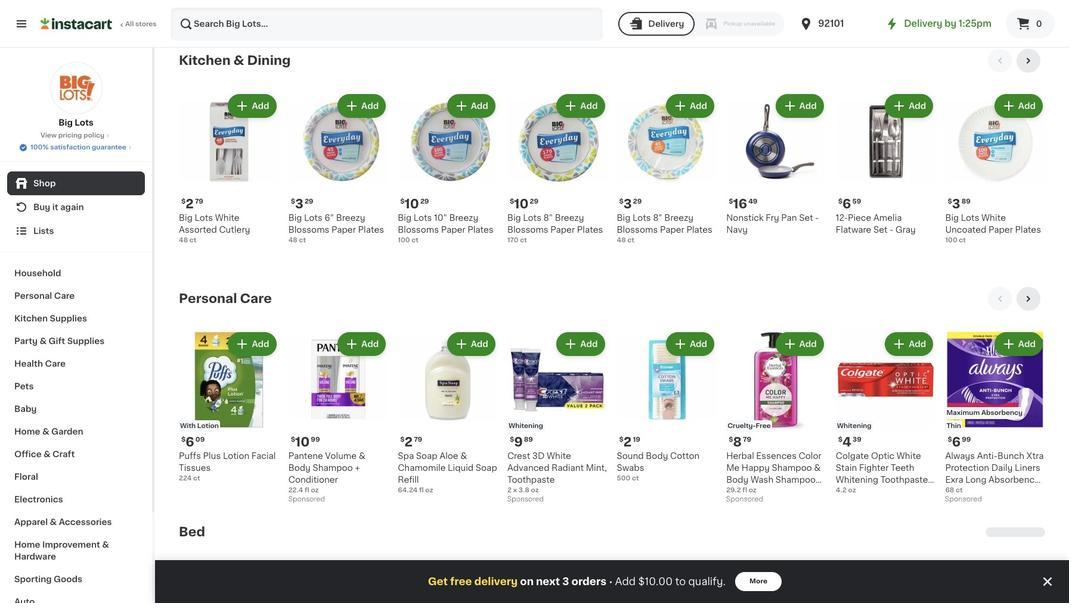 Task type: locate. For each thing, give the bounding box(es) containing it.
1 100 from the left
[[398, 237, 410, 244]]

oz down wash
[[749, 488, 756, 494]]

$ 3 29 up the big lots 6" breezy blossoms paper plates 48 ct
[[291, 198, 313, 210]]

1 inside button
[[507, 11, 510, 17]]

plates
[[358, 226, 384, 234], [468, 226, 493, 234], [577, 226, 603, 234], [686, 226, 712, 234], [1015, 226, 1041, 234]]

1 oz from the left
[[311, 488, 319, 494]]

home improvement & hardware link
[[7, 534, 145, 569]]

paper for big lots 6" breezy blossoms paper plates 48 ct
[[331, 226, 356, 234]]

shampoo up hair
[[776, 476, 816, 485]]

10 up 'big lots 10" breezy blossoms paper plates 100 ct'
[[405, 198, 419, 210]]

100 inside 'big lots 10" breezy blossoms paper plates 100 ct'
[[398, 237, 410, 244]]

2 8" from the left
[[653, 214, 662, 222]]

0 vertical spatial home
[[14, 428, 40, 436]]

3 up big lots 8" breezy blossoms paper plates 48 ct
[[624, 198, 632, 210]]

0 horizontal spatial -
[[815, 214, 819, 222]]

plates inside big lots 8" breezy blossoms paper plates 170 ct
[[577, 226, 603, 234]]

1 plates from the left
[[358, 226, 384, 234]]

0 horizontal spatial fl
[[305, 488, 309, 494]]

6 for puffs plus lotion facial tissues
[[186, 436, 194, 449]]

crest 3d white advanced radiant mint, toothpaste 2 x 3.8 oz
[[507, 452, 607, 494]]

$ 10 29 up 'big lots 10" breezy blossoms paper plates 100 ct'
[[400, 198, 429, 210]]

2 plates from the left
[[468, 226, 493, 234]]

29 up the big lots 6" breezy blossoms paper plates 48 ct
[[305, 198, 313, 205]]

10 up 170
[[514, 198, 529, 210]]

79 up spa
[[414, 437, 422, 444]]

68
[[945, 488, 954, 494]]

2 100 from the left
[[945, 237, 957, 244]]

blossoms for big lots 8" breezy blossoms paper plates 48 ct
[[617, 226, 658, 234]]

1 horizontal spatial kitchen
[[179, 54, 231, 67]]

shampoo
[[313, 464, 353, 473], [772, 464, 812, 473], [776, 476, 816, 485]]

care
[[54, 292, 75, 300], [240, 293, 272, 305], [45, 360, 66, 368]]

item carousel region containing personal care
[[179, 288, 1045, 516]]

0 horizontal spatial $ 2 79
[[181, 198, 203, 210]]

4 plates from the left
[[686, 226, 712, 234]]

& down color
[[814, 464, 821, 473]]

& up the '+'
[[359, 452, 365, 461]]

get
[[428, 578, 448, 587]]

paper inside big lots 8" breezy blossoms paper plates 48 ct
[[660, 226, 684, 234]]

1 horizontal spatial body
[[646, 452, 668, 461]]

& inside the 'herbal essences color me happy shampoo & body wash shampoo for colored hair'
[[814, 464, 821, 473]]

$ inside $ 2 19
[[619, 437, 624, 444]]

4 29 from the left
[[633, 198, 642, 205]]

white
[[215, 214, 239, 222], [981, 214, 1006, 222], [547, 452, 571, 461], [897, 452, 921, 461]]

volume
[[325, 452, 357, 461]]

2 paper from the left
[[441, 226, 465, 234]]

ct inside big lots 8" breezy blossoms paper plates 48 ct
[[627, 237, 634, 244]]

sponsored badge image
[[288, 497, 324, 504], [507, 497, 543, 504], [726, 497, 762, 504], [945, 497, 981, 504]]

3 right next
[[562, 578, 569, 587]]

0 button
[[1006, 10, 1055, 38]]

500
[[617, 476, 630, 482]]

blossoms
[[288, 226, 329, 234], [398, 226, 439, 234], [507, 226, 548, 234], [617, 226, 658, 234]]

1 horizontal spatial soap
[[476, 464, 497, 473]]

0 vertical spatial set
[[799, 214, 813, 222]]

2 each button
[[288, 0, 388, 19]]

1 99 from the left
[[311, 437, 320, 444]]

0 horizontal spatial 10
[[295, 436, 310, 449]]

0 horizontal spatial 79
[[195, 198, 203, 205]]

ct inside 'big lots 10" breezy blossoms paper plates 100 ct'
[[412, 237, 418, 244]]

breezy inside the big lots 6" breezy blossoms paper plates 48 ct
[[336, 214, 365, 222]]

$ inside the $ 6 99
[[948, 437, 952, 444]]

6 left 59
[[843, 198, 851, 210]]

0 horizontal spatial 99
[[311, 437, 320, 444]]

$ left 19
[[619, 437, 624, 444]]

3 for big lots white uncoated paper plates
[[952, 198, 960, 210]]

0 horizontal spatial lotion
[[197, 423, 219, 430]]

1 horizontal spatial 100
[[945, 237, 957, 244]]

big lots 8" breezy blossoms paper plates 48 ct
[[617, 214, 712, 244]]

white up cutlery
[[215, 214, 239, 222]]

ct
[[183, 11, 190, 17], [190, 237, 196, 244], [299, 237, 306, 244], [412, 237, 418, 244], [520, 237, 527, 244], [627, 237, 634, 244], [959, 237, 966, 244], [193, 476, 200, 482], [632, 476, 639, 482], [956, 488, 963, 494]]

1 paper from the left
[[331, 226, 356, 234]]

1 for 1 each
[[507, 11, 510, 17]]

1 horizontal spatial delivery
[[904, 19, 942, 28]]

oz right '64.24'
[[425, 488, 433, 494]]

48 inside the big lots 6" breezy blossoms paper plates 48 ct
[[288, 237, 297, 244]]

again
[[60, 203, 84, 212]]

unscented
[[945, 488, 991, 497]]

view
[[40, 132, 57, 139]]

0 horizontal spatial $ 10 29
[[400, 198, 429, 210]]

99 for 10
[[311, 437, 320, 444]]

big lots 10" breezy blossoms paper plates 100 ct
[[398, 214, 493, 244]]

pets link
[[7, 376, 145, 398]]

set down amelia on the top of page
[[873, 226, 888, 234]]

89 up uncoated
[[961, 198, 971, 205]]

soap up chamomile
[[416, 452, 437, 461]]

1 horizontal spatial set
[[873, 226, 888, 234]]

delivery
[[904, 19, 942, 28], [648, 20, 684, 28]]

$ 2 79 for spa
[[400, 436, 422, 449]]

2 1 from the left
[[507, 11, 510, 17]]

$ up big lots 8" breezy blossoms paper plates 48 ct
[[619, 198, 624, 205]]

1 horizontal spatial personal
[[179, 293, 237, 305]]

fl inside pantene volume & body shampoo + conditioner 22.4 fl oz
[[305, 488, 309, 494]]

& inside spa soap aloe & chamomile liquid soap refill 64.24 fl oz
[[460, 452, 467, 461]]

0 horizontal spatial each
[[294, 11, 311, 17]]

breezy inside big lots 8" breezy blossoms paper plates 170 ct
[[555, 214, 584, 222]]

& inside home improvement & hardware
[[102, 541, 109, 550]]

6 up always
[[952, 436, 961, 449]]

0 horizontal spatial 1
[[179, 11, 182, 17]]

puffs plus lotion facial tissues 224 ct
[[179, 452, 276, 482]]

more button
[[735, 573, 782, 592]]

$ up nonstick
[[729, 198, 733, 205]]

1 1 from the left
[[179, 11, 182, 17]]

big inside big lots white assorted cutlery 48 ct
[[179, 214, 193, 222]]

piece
[[848, 214, 871, 222]]

lots for big lots
[[75, 119, 94, 127]]

office & craft
[[14, 451, 75, 459]]

buy it again
[[33, 203, 84, 212]]

1 vertical spatial kitchen
[[14, 315, 48, 323]]

sponsored badge image for 10
[[288, 497, 324, 504]]

4 sponsored badge image from the left
[[945, 497, 981, 504]]

1 vertical spatial $ 2 79
[[400, 436, 422, 449]]

lotion right plus
[[223, 452, 249, 461]]

paper for big lots 8" breezy blossoms paper plates 48 ct
[[660, 226, 684, 234]]

paper inside 'big lots 10" breezy blossoms paper plates 100 ct'
[[441, 226, 465, 234]]

oz down the conditioner
[[311, 488, 319, 494]]

breezy inside big lots 8" breezy blossoms paper plates 48 ct
[[664, 214, 693, 222]]

1 horizontal spatial 8"
[[653, 214, 662, 222]]

1 vertical spatial set
[[873, 226, 888, 234]]

& left dining
[[233, 54, 244, 67]]

white up uncoated
[[981, 214, 1006, 222]]

supplies up health care link
[[67, 337, 104, 346]]

1 8" from the left
[[544, 214, 553, 222]]

1 inside button
[[179, 11, 182, 17]]

$ inside $ 16 49
[[729, 198, 733, 205]]

1 29 from the left
[[305, 198, 313, 205]]

79 up assorted
[[195, 198, 203, 205]]

10 for pantene volume & body shampoo + conditioner
[[295, 436, 310, 449]]

health care link
[[7, 353, 145, 376]]

white inside big lots white uncoated paper plates 100 ct
[[981, 214, 1006, 222]]

lots inside 'big lots 10" breezy blossoms paper plates 100 ct'
[[414, 214, 432, 222]]

1 blossoms from the left
[[288, 226, 329, 234]]

2 home from the top
[[14, 541, 40, 550]]

soap
[[416, 452, 437, 461], [476, 464, 497, 473]]

paper inside the big lots 6" breezy blossoms paper plates 48 ct
[[331, 226, 356, 234]]

& left garden
[[42, 428, 49, 436]]

6 left 09
[[186, 436, 194, 449]]

pantene volume & body shampoo + conditioner 22.4 fl oz
[[288, 452, 365, 494]]

48 inside big lots 8" breezy blossoms paper plates 48 ct
[[617, 237, 626, 244]]

& left craft
[[44, 451, 50, 459]]

1 horizontal spatial each
[[512, 11, 528, 17]]

add inside get free delivery on next 3 orders • add $10.00 to qualify.
[[615, 578, 636, 587]]

big for big lots 6" breezy blossoms paper plates 48 ct
[[288, 214, 302, 222]]

$ 3 89
[[948, 198, 971, 210]]

1 horizontal spatial $ 2 79
[[400, 436, 422, 449]]

daily
[[991, 464, 1013, 473]]

0 horizontal spatial 6
[[186, 436, 194, 449]]

3 up uncoated
[[952, 198, 960, 210]]

product group containing 9
[[507, 330, 607, 507]]

big for big lots 8" breezy blossoms paper plates 170 ct
[[507, 214, 521, 222]]

lotion inside the puffs plus lotion facial tissues 224 ct
[[223, 452, 249, 461]]

big lots white uncoated paper plates 100 ct
[[945, 214, 1041, 244]]

$ up uncoated
[[948, 198, 952, 205]]

breezy for big lots 10" breezy blossoms paper plates 100 ct
[[449, 214, 478, 222]]

2 blossoms from the left
[[398, 226, 439, 234]]

$ up crest at the bottom of the page
[[510, 437, 514, 444]]

1 vertical spatial -
[[890, 226, 893, 234]]

0 vertical spatial kitchen
[[179, 54, 231, 67]]

8" for 3
[[653, 214, 662, 222]]

0 vertical spatial 89
[[961, 198, 971, 205]]

0 horizontal spatial 100
[[398, 237, 410, 244]]

0 horizontal spatial set
[[799, 214, 813, 222]]

pricing
[[58, 132, 82, 139]]

soap right liquid
[[476, 464, 497, 473]]

- down amelia on the top of page
[[890, 226, 893, 234]]

breezy inside 'big lots 10" breezy blossoms paper plates 100 ct'
[[449, 214, 478, 222]]

product group containing 16
[[726, 92, 826, 236]]

1 horizontal spatial 10
[[405, 198, 419, 210]]

89 for 3
[[961, 198, 971, 205]]

big for big lots white assorted cutlery 48 ct
[[179, 214, 193, 222]]

clean
[[836, 488, 860, 497]]

5 paper from the left
[[989, 226, 1013, 234]]

0 vertical spatial lotion
[[197, 423, 219, 430]]

0 vertical spatial item carousel region
[[179, 49, 1045, 278]]

big inside the big lots link
[[59, 119, 73, 127]]

2 99 from the left
[[962, 437, 971, 444]]

sponsored badge image down 3.8
[[507, 497, 543, 504]]

whitening up clean
[[836, 476, 878, 485]]

$ up 'big lots 10" breezy blossoms paper plates 100 ct'
[[400, 198, 405, 205]]

29 for big lots 10" breezy blossoms paper plates 100 ct
[[420, 198, 429, 205]]

sponsored badge image down 22.4
[[288, 497, 324, 504]]

$ left 39
[[838, 437, 843, 444]]

set inside 12-piece amelia flatware set - gray
[[873, 226, 888, 234]]

kitchen up the 'party'
[[14, 315, 48, 323]]

•
[[609, 578, 613, 587]]

blossoms inside big lots 8" breezy blossoms paper plates 48 ct
[[617, 226, 658, 234]]

2 48 from the left
[[288, 237, 297, 244]]

white inside big lots white assorted cutlery 48 ct
[[215, 214, 239, 222]]

79 right 8
[[743, 437, 751, 444]]

0 vertical spatial $ 2 79
[[181, 198, 203, 210]]

0 horizontal spatial 48
[[179, 237, 188, 244]]

0 vertical spatial -
[[815, 214, 819, 222]]

8"
[[544, 214, 553, 222], [653, 214, 662, 222]]

0 horizontal spatial soap
[[416, 452, 437, 461]]

0 vertical spatial body
[[646, 452, 668, 461]]

blossoms inside big lots 8" breezy blossoms paper plates 170 ct
[[507, 226, 548, 234]]

$ 3 29 up big lots 8" breezy blossoms paper plates 48 ct
[[619, 198, 642, 210]]

fl right '64.24'
[[419, 488, 424, 494]]

sponsored badge image down unscented
[[945, 497, 981, 504]]

0 horizontal spatial $ 3 29
[[291, 198, 313, 210]]

59
[[852, 198, 861, 205]]

2 horizontal spatial 48
[[617, 237, 626, 244]]

exra
[[945, 476, 963, 485]]

0 horizontal spatial delivery
[[648, 20, 684, 28]]

100% satisfaction guarantee
[[30, 144, 126, 151]]

2 $ 3 29 from the left
[[619, 198, 642, 210]]

sporting
[[14, 576, 52, 584]]

4 paper from the left
[[660, 226, 684, 234]]

for
[[726, 488, 738, 497]]

qualify.
[[688, 578, 726, 587]]

plates for big lots 10" breezy blossoms paper plates 100 ct
[[468, 226, 493, 234]]

blossoms inside the big lots 6" breezy blossoms paper plates 48 ct
[[288, 226, 329, 234]]

2 vertical spatial body
[[726, 476, 748, 485]]

$ 3 29 for big lots 6" breezy blossoms paper plates
[[291, 198, 313, 210]]

$ inside $ 3 89
[[948, 198, 952, 205]]

office & craft link
[[7, 444, 145, 466]]

2 up dining
[[288, 11, 292, 17]]

big inside the big lots 6" breezy blossoms paper plates 48 ct
[[288, 214, 302, 222]]

white up teeth at the bottom right of the page
[[897, 452, 921, 461]]

2 horizontal spatial 79
[[743, 437, 751, 444]]

product group
[[179, 92, 279, 246], [288, 92, 388, 246], [398, 92, 498, 246], [507, 92, 607, 246], [617, 92, 717, 246], [726, 92, 826, 236], [836, 92, 936, 236], [945, 92, 1045, 246], [179, 330, 279, 484], [288, 330, 388, 507], [398, 330, 498, 496], [507, 330, 607, 507], [617, 330, 717, 484], [726, 330, 826, 507], [836, 330, 936, 497], [945, 330, 1045, 507]]

sound body cotton swabs 500 ct
[[617, 452, 700, 482]]

29
[[305, 198, 313, 205], [420, 198, 429, 205], [530, 198, 538, 205], [633, 198, 642, 205]]

3 48 from the left
[[617, 237, 626, 244]]

navy
[[726, 226, 748, 234]]

sound
[[617, 452, 644, 461]]

$ down with
[[181, 437, 186, 444]]

whitening up $ 9 89
[[509, 423, 543, 430]]

3 breezy from the left
[[555, 214, 584, 222]]

3 up the big lots 6" breezy blossoms paper plates 48 ct
[[295, 198, 303, 210]]

1 vertical spatial 89
[[524, 437, 533, 444]]

1 48 from the left
[[179, 237, 188, 244]]

absorbency right maximum
[[981, 410, 1023, 417]]

body up 29.2
[[726, 476, 748, 485]]

$ 8 79
[[729, 436, 751, 449]]

care for health care link
[[45, 360, 66, 368]]

lots for big lots 8" breezy blossoms paper plates 48 ct
[[633, 214, 651, 222]]

body right sound
[[646, 452, 668, 461]]

lotion up 09
[[197, 423, 219, 430]]

1 $ 3 29 from the left
[[291, 198, 313, 210]]

8" inside big lots 8" breezy blossoms paper plates 170 ct
[[544, 214, 553, 222]]

79
[[195, 198, 203, 205], [414, 437, 422, 444], [743, 437, 751, 444]]

$ 2 19
[[619, 436, 640, 449]]

pantene
[[288, 452, 323, 461]]

ct inside the puffs plus lotion facial tissues 224 ct
[[193, 476, 200, 482]]

essences
[[756, 452, 797, 461]]

None search field
[[171, 7, 603, 41]]

radiant
[[552, 464, 584, 473]]

lots inside big lots white uncoated paper plates 100 ct
[[961, 214, 979, 222]]

9
[[514, 436, 523, 449]]

2 horizontal spatial body
[[726, 476, 748, 485]]

- inside nonstick fry pan set - navy
[[815, 214, 819, 222]]

$ 2 79 for big
[[181, 198, 203, 210]]

0 horizontal spatial kitchen
[[14, 315, 48, 323]]

sponsored badge image for 8
[[726, 497, 762, 504]]

1 sponsored badge image from the left
[[288, 497, 324, 504]]

4 oz from the left
[[749, 488, 756, 494]]

home for home & garden
[[14, 428, 40, 436]]

29 up big lots 8" breezy blossoms paper plates 170 ct
[[530, 198, 538, 205]]

& inside home & garden link
[[42, 428, 49, 436]]

1 horizontal spatial lotion
[[223, 452, 249, 461]]

white up radiant on the bottom right of page
[[547, 452, 571, 461]]

6
[[843, 198, 851, 210], [186, 436, 194, 449], [952, 436, 961, 449]]

10 up pantene
[[295, 436, 310, 449]]

1 vertical spatial body
[[288, 464, 311, 473]]

$ 10 29 up 170
[[510, 198, 538, 210]]

lots for big lots 10" breezy blossoms paper plates 100 ct
[[414, 214, 432, 222]]

lots for big lots white assorted cutlery 48 ct
[[195, 214, 213, 222]]

plates inside the big lots 6" breezy blossoms paper plates 48 ct
[[358, 226, 384, 234]]

lots
[[75, 119, 94, 127], [195, 214, 213, 222], [304, 214, 322, 222], [414, 214, 432, 222], [523, 214, 541, 222], [633, 214, 651, 222], [961, 214, 979, 222]]

1 horizontal spatial 6
[[843, 198, 851, 210]]

2 horizontal spatial fl
[[743, 488, 747, 494]]

lots inside big lots 8" breezy blossoms paper plates 48 ct
[[633, 214, 651, 222]]

2 horizontal spatial 10
[[514, 198, 529, 210]]

big inside 'big lots 10" breezy blossoms paper plates 100 ct'
[[398, 214, 411, 222]]

absorbency down daily
[[989, 476, 1040, 485]]

big inside big lots 8" breezy blossoms paper plates 48 ct
[[617, 214, 630, 222]]

fl right 29.2
[[743, 488, 747, 494]]

100% satisfaction guarantee button
[[19, 141, 133, 153]]

99 inside $ 10 99
[[311, 437, 320, 444]]

1 $ 10 29 from the left
[[400, 198, 429, 210]]

$ 10 29 for big lots 8" breezy blossoms paper plates
[[510, 198, 538, 210]]

ct inside sound body cotton swabs 500 ct
[[632, 476, 639, 482]]

89 for 9
[[524, 437, 533, 444]]

2 up assorted
[[186, 198, 194, 210]]

29 up big lots 8" breezy blossoms paper plates 48 ct
[[633, 198, 642, 205]]

1 horizontal spatial -
[[890, 226, 893, 234]]

3 for big lots 8" breezy blossoms paper plates
[[624, 198, 632, 210]]

each
[[294, 11, 311, 17], [512, 11, 528, 17]]

household link
[[7, 262, 145, 285]]

1 horizontal spatial 99
[[962, 437, 971, 444]]

2 sponsored badge image from the left
[[507, 497, 543, 504]]

0 horizontal spatial personal
[[14, 292, 52, 300]]

product group containing 8
[[726, 330, 826, 507]]

3 blossoms from the left
[[507, 226, 548, 234]]

89 inside $ 9 89
[[524, 437, 533, 444]]

3 plates from the left
[[577, 226, 603, 234]]

4 blossoms from the left
[[617, 226, 658, 234]]

2 left x
[[507, 488, 511, 494]]

2 each from the left
[[512, 11, 528, 17]]

6 for always anti-bunch xtra protection daily liners exra long absorbency unscented
[[952, 436, 961, 449]]

delivery button
[[618, 12, 695, 36]]

1 horizontal spatial 48
[[288, 237, 297, 244]]

1 vertical spatial absorbency
[[989, 476, 1040, 485]]

breezy for big lots 8" breezy blossoms paper plates 48 ct
[[664, 214, 693, 222]]

89 inside $ 3 89
[[961, 198, 971, 205]]

2 left 19
[[624, 436, 632, 449]]

1 vertical spatial item carousel region
[[179, 288, 1045, 516]]

3 paper from the left
[[550, 226, 575, 234]]

1 ct button
[[179, 0, 279, 19]]

kitchen for kitchen supplies
[[14, 315, 48, 323]]

stain
[[836, 464, 857, 473]]

0 horizontal spatial body
[[288, 464, 311, 473]]

& down the accessories
[[102, 541, 109, 550]]

$ down cruelty- in the right bottom of the page
[[729, 437, 733, 444]]

1 horizontal spatial 1
[[507, 11, 510, 17]]

blossoms inside 'big lots 10" breezy blossoms paper plates 100 ct'
[[398, 226, 439, 234]]

3 sponsored badge image from the left
[[726, 497, 762, 504]]

plates inside big lots 8" breezy blossoms paper plates 48 ct
[[686, 226, 712, 234]]

2 inside crest 3d white advanced radiant mint, toothpaste 2 x 3.8 oz
[[507, 488, 511, 494]]

sponsored badge image down 29.2 fl oz
[[726, 497, 762, 504]]

2 for spa soap aloe & chamomile liquid soap refill
[[405, 436, 413, 449]]

party
[[14, 337, 38, 346]]

2 $ 10 29 from the left
[[510, 198, 538, 210]]

supplies
[[50, 315, 87, 323], [67, 337, 104, 346]]

$ up spa
[[400, 437, 405, 444]]

2 fl from the left
[[419, 488, 424, 494]]

paper for big lots 10" breezy blossoms paper plates 100 ct
[[441, 226, 465, 234]]

puffs
[[179, 452, 201, 461]]

delivery inside "button"
[[648, 20, 684, 28]]

0 vertical spatial soap
[[416, 452, 437, 461]]

2
[[288, 11, 292, 17], [186, 198, 194, 210], [405, 436, 413, 449], [624, 436, 632, 449], [507, 488, 511, 494]]

all
[[125, 21, 134, 27]]

0 horizontal spatial 89
[[524, 437, 533, 444]]

fl right 22.4
[[305, 488, 309, 494]]

white inside the colgate optic white stain fighter teeth whitening toothpaste, clean mint
[[897, 452, 921, 461]]

4 breezy from the left
[[664, 214, 693, 222]]

paper for big lots 8" breezy blossoms paper plates 170 ct
[[550, 226, 575, 234]]

$ up pantene
[[291, 437, 295, 444]]

1 horizontal spatial 79
[[414, 437, 422, 444]]

& left gift
[[40, 337, 47, 346]]

home up hardware
[[14, 541, 40, 550]]

home inside home improvement & hardware
[[14, 541, 40, 550]]

spa soap aloe & chamomile liquid soap refill 64.24 fl oz
[[398, 452, 497, 494]]

5 plates from the left
[[1015, 226, 1041, 234]]

whitening up 39
[[837, 423, 872, 430]]

3 oz from the left
[[531, 488, 539, 494]]

set right pan
[[799, 214, 813, 222]]

big inside big lots 8" breezy blossoms paper plates 170 ct
[[507, 214, 521, 222]]

99 up pantene
[[311, 437, 320, 444]]

service type group
[[618, 12, 785, 36]]

2 29 from the left
[[420, 198, 429, 205]]

1 home from the top
[[14, 428, 40, 436]]

99 inside the $ 6 99
[[962, 437, 971, 444]]

1 breezy from the left
[[336, 214, 365, 222]]

supplies up party & gift supplies link
[[50, 315, 87, 323]]

1 horizontal spatial personal care
[[179, 293, 272, 305]]

1 vertical spatial home
[[14, 541, 40, 550]]

1 vertical spatial lotion
[[223, 452, 249, 461]]

1 horizontal spatial $ 3 29
[[619, 198, 642, 210]]

0 horizontal spatial personal care
[[14, 292, 75, 300]]

& right apparel
[[50, 519, 57, 527]]

29 up 'big lots 10" breezy blossoms paper plates 100 ct'
[[420, 198, 429, 205]]

3 29 from the left
[[530, 198, 538, 205]]

body down pantene
[[288, 464, 311, 473]]

1 for 1 ct
[[179, 11, 182, 17]]

29.2 fl oz
[[726, 488, 756, 494]]

absorbency
[[981, 410, 1023, 417], [989, 476, 1040, 485]]

body inside sound body cotton swabs 500 ct
[[646, 452, 668, 461]]

89 right 9 at left
[[524, 437, 533, 444]]

2 horizontal spatial 6
[[952, 436, 961, 449]]

- left "12-"
[[815, 214, 819, 222]]

$ 2 79 up spa
[[400, 436, 422, 449]]

2 breezy from the left
[[449, 214, 478, 222]]

fl inside spa soap aloe & chamomile liquid soap refill 64.24 fl oz
[[419, 488, 424, 494]]

personal care link
[[7, 285, 145, 308]]

shampoo down volume
[[313, 464, 353, 473]]

$ left 59
[[838, 198, 843, 205]]

99 up always
[[962, 437, 971, 444]]

lots inside big lots 8" breezy blossoms paper plates 170 ct
[[523, 214, 541, 222]]

0 horizontal spatial 8"
[[544, 214, 553, 222]]

79 inside $ 8 79
[[743, 437, 751, 444]]

kitchen down 1 ct
[[179, 54, 231, 67]]

$ down thin
[[948, 437, 952, 444]]

big inside big lots white uncoated paper plates 100 ct
[[945, 214, 959, 222]]

1 horizontal spatial fl
[[419, 488, 424, 494]]

1
[[179, 11, 182, 17], [507, 11, 510, 17]]

toothpaste,
[[880, 476, 930, 485]]

2 up spa
[[405, 436, 413, 449]]

100%
[[30, 144, 49, 151]]

2 item carousel region from the top
[[179, 288, 1045, 516]]

& up liquid
[[460, 452, 467, 461]]

3
[[295, 198, 303, 210], [624, 198, 632, 210], [952, 198, 960, 210], [562, 578, 569, 587]]

lots inside big lots white assorted cutlery 48 ct
[[195, 214, 213, 222]]

each inside button
[[294, 11, 311, 17]]

8" inside big lots 8" breezy blossoms paper plates 48 ct
[[653, 214, 662, 222]]

paper inside big lots 8" breezy blossoms paper plates 170 ct
[[550, 226, 575, 234]]

item carousel region
[[179, 49, 1045, 278], [179, 288, 1045, 516]]

1 horizontal spatial $ 10 29
[[510, 198, 538, 210]]

oz right 4.2
[[848, 488, 856, 494]]

white inside crest 3d white advanced radiant mint, toothpaste 2 x 3.8 oz
[[547, 452, 571, 461]]

oz right 3.8
[[531, 488, 539, 494]]

1 horizontal spatial 89
[[961, 198, 971, 205]]

home up office
[[14, 428, 40, 436]]

each inside button
[[512, 11, 528, 17]]

-
[[815, 214, 819, 222], [890, 226, 893, 234]]

1 item carousel region from the top
[[179, 49, 1045, 278]]

2 oz from the left
[[425, 488, 433, 494]]

lots inside the big lots 6" breezy blossoms paper plates 48 ct
[[304, 214, 322, 222]]

plates inside 'big lots 10" breezy blossoms paper plates 100 ct'
[[468, 226, 493, 234]]

68 ct
[[945, 488, 963, 494]]

1 each from the left
[[294, 11, 311, 17]]

delivery inside delivery by 1:25pm link
[[904, 19, 942, 28]]

79 for soap
[[414, 437, 422, 444]]

herbal
[[726, 452, 754, 461]]

8" for 10
[[544, 214, 553, 222]]

1 fl from the left
[[305, 488, 309, 494]]

$ 2 79 up assorted
[[181, 198, 203, 210]]

conditioner
[[288, 476, 338, 485]]

each for 1 each
[[512, 11, 528, 17]]

whitening for 4
[[837, 423, 872, 430]]



Task type: vqa. For each thing, say whether or not it's contained in the screenshot.
sound body cotton swabs 500 ct
yes



Task type: describe. For each thing, give the bounding box(es) containing it.
body inside the 'herbal essences color me happy shampoo & body wash shampoo for colored hair'
[[726, 476, 748, 485]]

craft
[[53, 451, 75, 459]]

liquid
[[448, 464, 474, 473]]

get free delivery on next 3 orders • add $10.00 to qualify.
[[428, 578, 726, 587]]

amelia
[[873, 214, 902, 222]]

5 oz from the left
[[848, 488, 856, 494]]

big lots logo image
[[50, 62, 102, 114]]

$ inside the $ 6 09
[[181, 437, 186, 444]]

maximum absorbency
[[946, 410, 1023, 417]]

uncoated
[[945, 226, 986, 234]]

$ 3 29 for big lots 8" breezy blossoms paper plates
[[619, 198, 642, 210]]

big for big lots 8" breezy blossoms paper plates 48 ct
[[617, 214, 630, 222]]

2 inside 2 each button
[[288, 11, 292, 17]]

breezy for big lots 6" breezy blossoms paper plates 48 ct
[[336, 214, 365, 222]]

item carousel region containing kitchen & dining
[[179, 49, 1045, 278]]

baby
[[14, 405, 37, 414]]

- inside 12-piece amelia flatware set - gray
[[890, 226, 893, 234]]

92101 button
[[799, 7, 871, 41]]

office
[[14, 451, 41, 459]]

lists
[[33, 227, 54, 236]]

2 for big lots white assorted cutlery
[[186, 198, 194, 210]]

whitening inside the colgate optic white stain fighter teeth whitening toothpaste, clean mint
[[836, 476, 878, 485]]

crest
[[507, 452, 530, 461]]

party & gift supplies link
[[7, 330, 145, 353]]

92101
[[818, 19, 844, 28]]

satisfaction
[[50, 144, 90, 151]]

lots for big lots 8" breezy blossoms paper plates 170 ct
[[523, 214, 541, 222]]

body inside pantene volume & body shampoo + conditioner 22.4 fl oz
[[288, 464, 311, 473]]

16
[[733, 198, 747, 210]]

4.2
[[836, 488, 847, 494]]

29 for big lots 6" breezy blossoms paper plates 48 ct
[[305, 198, 313, 205]]

48 inside big lots white assorted cutlery 48 ct
[[179, 237, 188, 244]]

paper inside big lots white uncoated paper plates 100 ct
[[989, 226, 1013, 234]]

with lotion
[[180, 423, 219, 430]]

1:25pm
[[959, 19, 992, 28]]

lots for big lots 6" breezy blossoms paper plates 48 ct
[[304, 214, 322, 222]]

shampoo inside pantene volume & body shampoo + conditioner 22.4 fl oz
[[313, 464, 353, 473]]

$10.00
[[638, 578, 673, 587]]

big lots link
[[50, 62, 102, 129]]

free
[[756, 423, 771, 430]]

white for 9
[[547, 452, 571, 461]]

3.8
[[519, 488, 529, 494]]

personal care inside item carousel region
[[179, 293, 272, 305]]

ct inside big lots white uncoated paper plates 100 ct
[[959, 237, 966, 244]]

1 each
[[507, 11, 528, 17]]

absorbency inside always anti-bunch xtra protection daily liners exra long absorbency unscented
[[989, 476, 1040, 485]]

dining
[[247, 54, 291, 67]]

3 fl from the left
[[743, 488, 747, 494]]

improvement
[[42, 541, 100, 550]]

2 for sound body cotton swabs
[[624, 436, 632, 449]]

facial
[[251, 452, 276, 461]]

99 for 6
[[962, 437, 971, 444]]

48 for big lots 6" breezy blossoms paper plates
[[288, 237, 297, 244]]

& inside party & gift supplies link
[[40, 337, 47, 346]]

care for personal care link
[[54, 292, 75, 300]]

white for 2
[[215, 214, 239, 222]]

12-
[[836, 214, 848, 222]]

oz inside crest 3d white advanced radiant mint, toothpaste 2 x 3.8 oz
[[531, 488, 539, 494]]

big for big lots 10" breezy blossoms paper plates 100 ct
[[398, 214, 411, 222]]

oz inside spa soap aloe & chamomile liquid soap refill 64.24 fl oz
[[425, 488, 433, 494]]

plus
[[203, 452, 221, 461]]

2 each
[[288, 11, 311, 17]]

ct inside big lots white assorted cutlery 48 ct
[[190, 237, 196, 244]]

mint
[[862, 488, 881, 497]]

sponsored badge image for 9
[[507, 497, 543, 504]]

policy
[[84, 132, 104, 139]]

apparel & accessories link
[[7, 512, 145, 534]]

$ inside $ 10 99
[[291, 437, 295, 444]]

teeth
[[891, 464, 914, 473]]

oz inside pantene volume & body shampoo + conditioner 22.4 fl oz
[[311, 488, 319, 494]]

plates for big lots 8" breezy blossoms paper plates 170 ct
[[577, 226, 603, 234]]

herbal essences color me happy shampoo & body wash shampoo for colored hair
[[726, 452, 821, 497]]

nonstick fry pan set - navy
[[726, 214, 819, 234]]

big lots white assorted cutlery 48 ct
[[179, 214, 250, 244]]

0 vertical spatial supplies
[[50, 315, 87, 323]]

it
[[52, 203, 58, 212]]

10 for big lots 10" breezy blossoms paper plates
[[405, 198, 419, 210]]

always
[[945, 452, 975, 461]]

big for big lots white uncoated paper plates 100 ct
[[945, 214, 959, 222]]

kitchen supplies
[[14, 315, 87, 323]]

whitening for 9
[[509, 423, 543, 430]]

blossoms for big lots 10" breezy blossoms paper plates 100 ct
[[398, 226, 439, 234]]

shampoo down essences
[[772, 464, 812, 473]]

set inside nonstick fry pan set - navy
[[799, 214, 813, 222]]

09
[[195, 437, 205, 444]]

plates for big lots 8" breezy blossoms paper plates 48 ct
[[686, 226, 712, 234]]

view pricing policy
[[40, 132, 104, 139]]

apparel & accessories
[[14, 519, 112, 527]]

delivery for delivery by 1:25pm
[[904, 19, 942, 28]]

$ 6 59
[[838, 198, 861, 210]]

guarantee
[[92, 144, 126, 151]]

in
[[743, 11, 749, 17]]

& inside "office & craft" link
[[44, 451, 50, 459]]

big lots
[[59, 119, 94, 127]]

3 inside get free delivery on next 3 orders • add $10.00 to qualify.
[[562, 578, 569, 587]]

swabs
[[617, 464, 644, 473]]

gift
[[49, 337, 65, 346]]

mint,
[[586, 464, 607, 473]]

party & gift supplies
[[14, 337, 104, 346]]

stores
[[135, 21, 157, 27]]

on
[[520, 578, 534, 587]]

9.88 in button
[[726, 0, 826, 19]]

nonstick
[[726, 214, 764, 222]]

3 for big lots 6" breezy blossoms paper plates
[[295, 198, 303, 210]]

8
[[733, 436, 742, 449]]

maximum
[[946, 410, 980, 417]]

$ inside $ 9 89
[[510, 437, 514, 444]]

$ 6 09
[[181, 436, 205, 449]]

kitchen for kitchen & dining
[[179, 54, 231, 67]]

treatment tracker modal dialog
[[155, 561, 1069, 604]]

6"
[[325, 214, 334, 222]]

wash
[[751, 476, 773, 485]]

accessories
[[59, 519, 112, 527]]

$ 10 29 for big lots 10" breezy blossoms paper plates
[[400, 198, 429, 210]]

home & garden link
[[7, 421, 145, 444]]

plates inside big lots white uncoated paper plates 100 ct
[[1015, 226, 1041, 234]]

29 for big lots 8" breezy blossoms paper plates 170 ct
[[530, 198, 538, 205]]

4
[[843, 436, 851, 449]]

fry
[[766, 214, 779, 222]]

garden
[[51, 428, 83, 436]]

always anti-bunch xtra protection daily liners exra long absorbency unscented
[[945, 452, 1044, 497]]

$ up 170
[[510, 198, 514, 205]]

big for big lots
[[59, 119, 73, 127]]

baby link
[[7, 398, 145, 421]]

sponsored badge image for 6
[[945, 497, 981, 504]]

home for home improvement & hardware
[[14, 541, 40, 550]]

delivery for delivery
[[648, 20, 684, 28]]

$ inside the $ 4 39
[[838, 437, 843, 444]]

colgate optic white stain fighter teeth whitening toothpaste, clean mint
[[836, 452, 930, 497]]

48 for big lots 8" breezy blossoms paper plates
[[617, 237, 626, 244]]

spa
[[398, 452, 414, 461]]

protection
[[945, 464, 989, 473]]

$ 4 39
[[838, 436, 862, 449]]

10 for big lots 8" breezy blossoms paper plates
[[514, 198, 529, 210]]

& inside apparel & accessories link
[[50, 519, 57, 527]]

$ inside $ 6 59
[[838, 198, 843, 205]]

thin
[[946, 423, 961, 430]]

chamomile
[[398, 464, 446, 473]]

plates for big lots 6" breezy blossoms paper plates 48 ct
[[358, 226, 384, 234]]

refill
[[398, 476, 419, 485]]

ct inside big lots 8" breezy blossoms paper plates 170 ct
[[520, 237, 527, 244]]

delivery
[[474, 578, 518, 587]]

health care
[[14, 360, 66, 368]]

22.4
[[288, 488, 303, 494]]

lots for big lots white uncoated paper plates 100 ct
[[961, 214, 979, 222]]

buy
[[33, 203, 50, 212]]

instacart logo image
[[41, 17, 112, 31]]

blossoms for big lots 6" breezy blossoms paper plates 48 ct
[[288, 226, 329, 234]]

home & garden
[[14, 428, 83, 436]]

white for 3
[[981, 214, 1006, 222]]

39
[[853, 437, 862, 444]]

29 for big lots 8" breezy blossoms paper plates 48 ct
[[633, 198, 642, 205]]

floral link
[[7, 466, 145, 489]]

Search field
[[172, 8, 602, 39]]

$ inside $ 8 79
[[729, 437, 733, 444]]

& inside pantene volume & body shampoo + conditioner 22.4 fl oz
[[359, 452, 365, 461]]

100 inside big lots white uncoated paper plates 100 ct
[[945, 237, 957, 244]]

1 each button
[[507, 0, 607, 19]]

aloe
[[440, 452, 458, 461]]

$ up assorted
[[181, 198, 186, 205]]

79 for lots
[[195, 198, 203, 205]]

6 for 12-piece amelia flatware set - gray
[[843, 198, 851, 210]]

pan
[[781, 214, 797, 222]]

personal inside item carousel region
[[179, 293, 237, 305]]

cotton
[[670, 452, 700, 461]]

1 vertical spatial supplies
[[67, 337, 104, 346]]

breezy for big lots 8" breezy blossoms paper plates 170 ct
[[555, 214, 584, 222]]

ct inside the big lots 6" breezy blossoms paper plates 48 ct
[[299, 237, 306, 244]]

1 vertical spatial soap
[[476, 464, 497, 473]]

each for 2 each
[[294, 11, 311, 17]]

9.88 in
[[726, 11, 749, 17]]

ct inside the 1 ct button
[[183, 11, 190, 17]]

0 vertical spatial absorbency
[[981, 410, 1023, 417]]

sporting goods link
[[7, 569, 145, 591]]

product group containing 4
[[836, 330, 936, 497]]

$ up the big lots 6" breezy blossoms paper plates 48 ct
[[291, 198, 295, 205]]

blossoms for big lots 8" breezy blossoms paper plates 170 ct
[[507, 226, 548, 234]]



